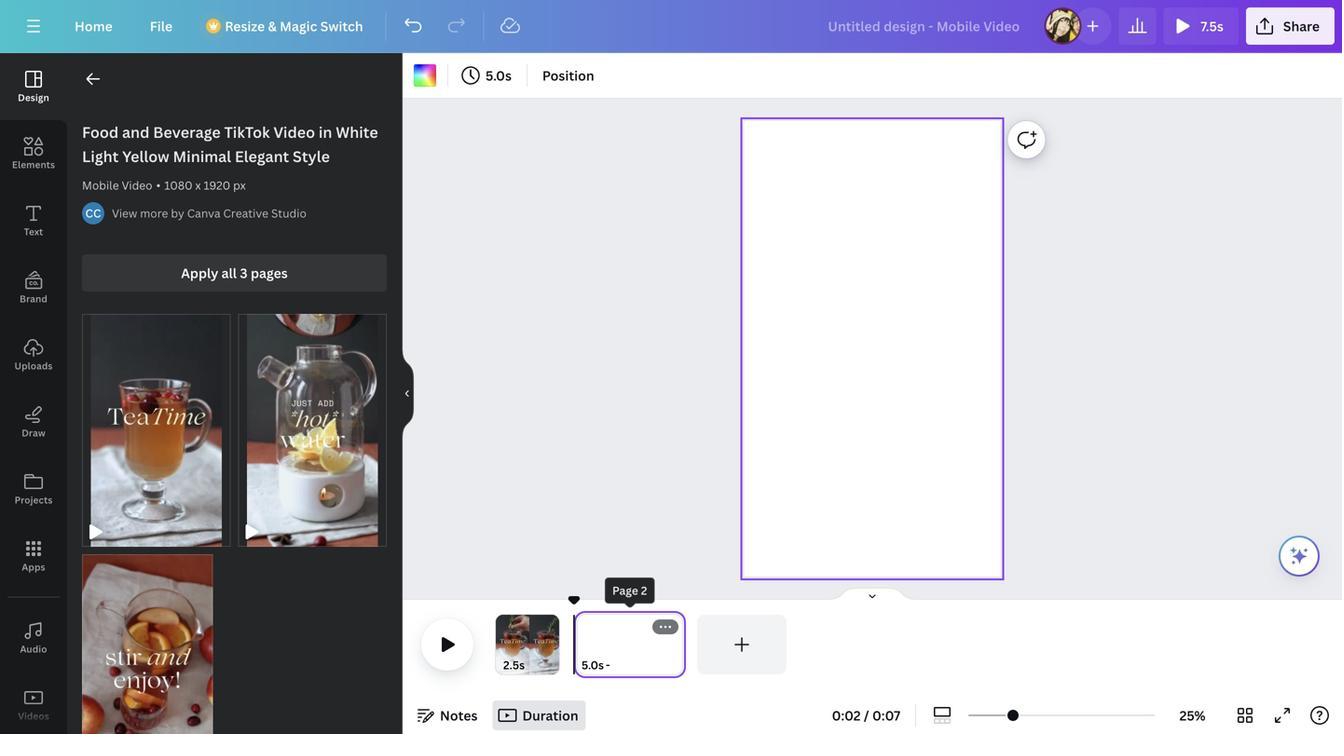 Task type: locate. For each thing, give the bounding box(es) containing it.
0 vertical spatial 5.0s
[[486, 67, 512, 84]]

projects button
[[0, 456, 67, 523]]

yellow
[[122, 146, 169, 166]]

uploads button
[[0, 322, 67, 389]]

share button
[[1247, 7, 1335, 45]]

1 horizontal spatial video
[[274, 122, 315, 142]]

video
[[274, 122, 315, 142], [122, 178, 153, 193]]

switch
[[321, 17, 363, 35]]

1 horizontal spatial time
[[545, 640, 559, 645]]

5.0s button left page title text box
[[582, 656, 604, 675]]

home
[[75, 17, 113, 35]]

1 horizontal spatial trimming, start edge slider
[[574, 615, 591, 675]]

white
[[336, 122, 378, 142]]

1 tea time from the left
[[500, 639, 525, 645]]

Design title text field
[[813, 7, 1037, 45]]

1 horizontal spatial trimming, end edge slider
[[669, 615, 686, 675]]

projects
[[15, 494, 53, 507]]

file
[[150, 17, 173, 35]]

trimming, start edge slider
[[496, 615, 509, 675], [574, 615, 591, 675]]

tiktok
[[224, 122, 270, 142]]

tea up 2.5s
[[500, 639, 511, 645]]

design button
[[0, 53, 67, 120]]

1 horizontal spatial tea time
[[534, 639, 559, 645]]

food and beverage tiktok video in white light yellow minimal elegant style element
[[82, 314, 231, 547], [238, 314, 387, 547], [82, 555, 213, 735]]

5.0s button right #ffffff image
[[456, 61, 519, 90]]

all
[[222, 264, 237, 282]]

trimming, start edge slider up duration dropdown button
[[496, 615, 509, 675]]

videos
[[18, 711, 49, 723]]

tea up duration dropdown button
[[534, 639, 545, 645]]

hide pages image
[[828, 587, 918, 602]]

5.0s left page title text box
[[582, 658, 604, 673]]

1 horizontal spatial 5.0s button
[[582, 656, 604, 675]]

1 horizontal spatial 5.0s
[[582, 658, 604, 673]]

view
[[112, 206, 137, 221]]

apps
[[22, 561, 45, 574]]

side panel tab list
[[0, 53, 67, 735]]

2 time from the left
[[545, 640, 559, 645]]

time up 2.5s
[[511, 640, 525, 645]]

0 horizontal spatial trimming, start edge slider
[[496, 615, 509, 675]]

0 vertical spatial video
[[274, 122, 315, 142]]

share
[[1284, 17, 1320, 35]]

0 horizontal spatial video
[[122, 178, 153, 193]]

pages
[[251, 264, 288, 282]]

1 horizontal spatial tea
[[534, 639, 545, 645]]

studio
[[271, 206, 307, 221]]

trimming, end edge slider
[[546, 615, 559, 675], [669, 615, 686, 675]]

resize & magic switch button
[[195, 7, 378, 45]]

tea time up 'duration'
[[534, 639, 559, 645]]

0 horizontal spatial time
[[511, 640, 525, 645]]

food and beverage tiktok video in white light yellow minimal elegant style
[[82, 122, 378, 166]]

tea time up 2.5s
[[500, 639, 525, 645]]

video up style
[[274, 122, 315, 142]]

notes button
[[410, 701, 485, 731]]

view more by canva creative studio
[[112, 206, 307, 221]]

canva creative studio image
[[82, 202, 104, 225]]

0 horizontal spatial tea
[[500, 639, 511, 645]]

brand button
[[0, 255, 67, 322]]

Page title text field
[[612, 656, 620, 675]]

style
[[293, 146, 330, 166]]

0 horizontal spatial trimming, end edge slider
[[546, 615, 559, 675]]

2 trimming, end edge slider from the left
[[669, 615, 686, 675]]

1 vertical spatial 5.0s
[[582, 658, 604, 673]]

0 horizontal spatial tea time
[[500, 639, 525, 645]]

5.0s
[[486, 67, 512, 84], [582, 658, 604, 673]]

0:02 / 0:07
[[832, 707, 901, 725]]

and
[[122, 122, 150, 142]]

1 trimming, end edge slider from the left
[[546, 615, 559, 675]]

trimming, start edge slider left page title text box
[[574, 615, 591, 675]]

time
[[511, 640, 525, 645], [545, 640, 559, 645]]

trimming, end edge slider right 2.5s
[[546, 615, 559, 675]]

5.0s left the position popup button
[[486, 67, 512, 84]]

0 horizontal spatial 5.0s
[[486, 67, 512, 84]]

5.0s button
[[456, 61, 519, 90], [582, 656, 604, 675]]

3
[[240, 264, 248, 282]]

time up 'duration'
[[545, 640, 559, 645]]

2 trimming, start edge slider from the left
[[574, 615, 591, 675]]

more
[[140, 206, 168, 221]]

file button
[[135, 7, 188, 45]]

video down the yellow
[[122, 178, 153, 193]]

0 horizontal spatial 5.0s button
[[456, 61, 519, 90]]

video inside food and beverage tiktok video in white light yellow minimal elegant style
[[274, 122, 315, 142]]

home link
[[60, 7, 128, 45]]

tea
[[500, 639, 511, 645], [534, 639, 545, 645]]

page
[[613, 583, 639, 599]]

1 vertical spatial video
[[122, 178, 153, 193]]

tea time
[[500, 639, 525, 645], [534, 639, 559, 645]]

by
[[171, 206, 184, 221]]

0 vertical spatial 5.0s button
[[456, 61, 519, 90]]

trimming, end edge slider right page title text box
[[669, 615, 686, 675]]

main menu bar
[[0, 0, 1343, 53]]

2.5s
[[504, 658, 525, 673]]

apply all 3 pages
[[181, 264, 288, 282]]

1 vertical spatial 5.0s button
[[582, 656, 604, 675]]

resize & magic switch
[[225, 17, 363, 35]]

notes
[[440, 707, 478, 725]]



Task type: vqa. For each thing, say whether or not it's contained in the screenshot.
Side Panel tab list
yes



Task type: describe. For each thing, give the bounding box(es) containing it.
position
[[543, 67, 595, 84]]

draw button
[[0, 389, 67, 456]]

canva assistant image
[[1289, 545, 1311, 568]]

apps button
[[0, 523, 67, 590]]

elegant
[[235, 146, 289, 166]]

1 trimming, start edge slider from the left
[[496, 615, 509, 675]]

7.5s
[[1201, 17, 1224, 35]]

food
[[82, 122, 119, 142]]

5.0s inside button
[[486, 67, 512, 84]]

page 2
[[613, 583, 647, 599]]

minimal
[[173, 146, 231, 166]]

trimming, end edge slider for 1st trimming, start edge slider from right
[[669, 615, 686, 675]]

text button
[[0, 187, 67, 255]]

apply all 3 pages button
[[82, 255, 387, 292]]

draw
[[22, 427, 45, 440]]

elements button
[[0, 120, 67, 187]]

magic
[[280, 17, 317, 35]]

design
[[18, 91, 49, 104]]

audio button
[[0, 605, 67, 672]]

&
[[268, 17, 277, 35]]

25% button
[[1163, 701, 1223, 731]]

light
[[82, 146, 119, 166]]

view more by canva creative studio button
[[112, 204, 307, 223]]

videos button
[[0, 672, 67, 735]]

uploads
[[14, 360, 53, 373]]

px
[[233, 178, 246, 193]]

2.5s button
[[504, 656, 525, 675]]

2 tea from the left
[[534, 639, 545, 645]]

/
[[864, 707, 870, 725]]

1920
[[204, 178, 230, 193]]

brand
[[20, 293, 48, 305]]

1080
[[164, 178, 193, 193]]

7.5s button
[[1164, 7, 1239, 45]]

1 time from the left
[[511, 640, 525, 645]]

1080 x 1920 px
[[164, 178, 246, 193]]

position button
[[535, 61, 602, 90]]

canva
[[187, 206, 221, 221]]

resize
[[225, 17, 265, 35]]

beverage
[[153, 122, 221, 142]]

creative
[[223, 206, 269, 221]]

mobile video
[[82, 178, 153, 193]]

x
[[195, 178, 201, 193]]

#ffffff image
[[414, 64, 436, 87]]

duration
[[523, 707, 579, 725]]

0:07
[[873, 707, 901, 725]]

2 tea time from the left
[[534, 639, 559, 645]]

1 tea from the left
[[500, 639, 511, 645]]

elements
[[12, 159, 55, 171]]

in
[[319, 122, 332, 142]]

duration button
[[493, 701, 586, 731]]

audio
[[20, 643, 47, 656]]

canva creative studio element
[[82, 202, 104, 225]]

0:02
[[832, 707, 861, 725]]

trimming, end edge slider for first trimming, start edge slider from the left
[[546, 615, 559, 675]]

2
[[641, 583, 647, 599]]

25%
[[1180, 707, 1206, 725]]

apply
[[181, 264, 218, 282]]

hide image
[[402, 349, 414, 439]]

mobile
[[82, 178, 119, 193]]

text
[[24, 226, 43, 238]]



